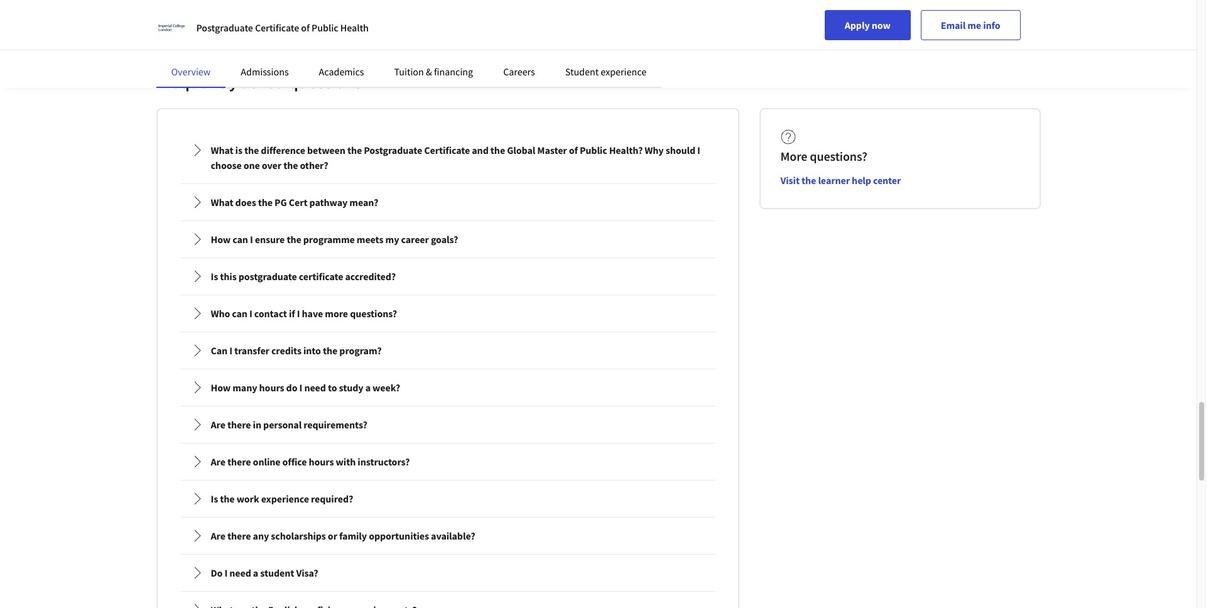 Task type: describe. For each thing, give the bounding box(es) containing it.
health
[[340, 21, 369, 34]]

are there online office hours with instructors?
[[211, 456, 410, 468]]

office
[[283, 456, 307, 468]]

1 horizontal spatial experience
[[601, 65, 647, 78]]

imperial college london logo image
[[156, 13, 186, 43]]

help
[[852, 174, 872, 187]]

0 horizontal spatial a
[[253, 567, 258, 580]]

0 vertical spatial a
[[366, 382, 371, 394]]

who can i contact if i have more questions?
[[211, 307, 397, 320]]

public inside what is the difference between the postgraduate certificate and the global master of public health? why should i choose one over the other?
[[580, 144, 608, 157]]

are for are there any scholarships or family opportunities available?
[[211, 530, 226, 543]]

opportunities
[[369, 530, 429, 543]]

what for what is the difference between the postgraduate certificate and the global master of public health? why should i choose one over the other?
[[211, 144, 234, 157]]

the right is
[[245, 144, 259, 157]]

student experience
[[566, 65, 647, 78]]

can for how
[[233, 233, 248, 246]]

certificate inside what is the difference between the postgraduate certificate and the global master of public health? why should i choose one over the other?
[[424, 144, 470, 157]]

goals?
[[431, 233, 458, 246]]

student
[[566, 65, 599, 78]]

can for who
[[232, 307, 248, 320]]

what for what does the pg cert pathway mean?
[[211, 196, 234, 209]]

meets
[[357, 233, 384, 246]]

is
[[235, 144, 243, 157]]

how many hours do i need to study a week? button
[[181, 370, 715, 405]]

email me info
[[941, 19, 1001, 31]]

do i need a student visa? button
[[181, 556, 715, 591]]

there for in
[[228, 419, 251, 431]]

visit the learner help center
[[781, 174, 902, 187]]

over
[[262, 159, 282, 172]]

with
[[336, 456, 356, 468]]

are for are there online office hours with instructors?
[[211, 456, 226, 468]]

can
[[211, 345, 228, 357]]

asked
[[241, 70, 285, 93]]

how for how many hours do i need to study a week?
[[211, 382, 231, 394]]

why
[[645, 144, 664, 157]]

visit the learner help center link
[[781, 173, 902, 188]]

0 vertical spatial postgraduate
[[196, 21, 253, 34]]

more questions?
[[781, 148, 868, 164]]

study
[[339, 382, 364, 394]]

other?
[[300, 159, 329, 172]]

how can i ensure the programme meets my career goals? button
[[181, 222, 715, 257]]

program?
[[340, 345, 382, 357]]

the right and
[[491, 144, 505, 157]]

me
[[968, 19, 982, 31]]

instructors?
[[358, 456, 410, 468]]

i inside can i transfer credits into the program? dropdown button
[[230, 345, 233, 357]]

frequently asked questions
[[156, 70, 362, 93]]

student
[[260, 567, 294, 580]]

is for is this postgraduate certificate accredited?
[[211, 270, 218, 283]]

scholarships
[[271, 530, 326, 543]]

0 horizontal spatial hours
[[259, 382, 284, 394]]

pg
[[275, 196, 287, 209]]

are there any scholarships or family opportunities available?
[[211, 530, 476, 543]]

do i need a student visa?
[[211, 567, 318, 580]]

overview
[[171, 65, 211, 78]]

learner
[[819, 174, 850, 187]]

difference
[[261, 144, 305, 157]]

the left pg
[[258, 196, 273, 209]]

questions
[[289, 70, 362, 93]]

there for any
[[228, 530, 251, 543]]

should
[[666, 144, 696, 157]]

academics
[[319, 65, 364, 78]]

are there in personal requirements? button
[[181, 407, 715, 443]]

how can i ensure the programme meets my career goals?
[[211, 233, 458, 246]]

certificate
[[299, 270, 343, 283]]

what is the difference between the postgraduate certificate and the global master of public health? why should i choose one over the other? button
[[181, 133, 715, 183]]

more
[[325, 307, 348, 320]]

or
[[328, 530, 337, 543]]

0 vertical spatial need
[[304, 382, 326, 394]]

week?
[[373, 382, 401, 394]]

are there in personal requirements?
[[211, 419, 368, 431]]

more
[[781, 148, 808, 164]]

programme
[[303, 233, 355, 246]]

into
[[304, 345, 321, 357]]

are for are there in personal requirements?
[[211, 419, 226, 431]]

tuition & financing link
[[394, 65, 473, 78]]

1 vertical spatial hours
[[309, 456, 334, 468]]

overview link
[[171, 65, 211, 78]]

choose
[[211, 159, 242, 172]]

ensure
[[255, 233, 285, 246]]

tuition & financing
[[394, 65, 473, 78]]

to
[[328, 382, 337, 394]]

what is the difference between the postgraduate certificate and the global master of public health? why should i choose one over the other?
[[211, 144, 701, 172]]



Task type: vqa. For each thing, say whether or not it's contained in the screenshot.
help
yes



Task type: locate. For each thing, give the bounding box(es) containing it.
center
[[874, 174, 902, 187]]

1 horizontal spatial public
[[580, 144, 608, 157]]

contact
[[254, 307, 287, 320]]

can left the ensure
[[233, 233, 248, 246]]

2 is from the top
[[211, 493, 218, 505]]

1 vertical spatial of
[[569, 144, 578, 157]]

1 horizontal spatial questions?
[[810, 148, 868, 164]]

0 horizontal spatial need
[[230, 567, 251, 580]]

how many hours do i need to study a week?
[[211, 382, 401, 394]]

1 horizontal spatial a
[[366, 382, 371, 394]]

certificate left and
[[424, 144, 470, 157]]

how inside "dropdown button"
[[211, 233, 231, 246]]

public left health?
[[580, 144, 608, 157]]

there left online
[[228, 456, 251, 468]]

i inside the how can i ensure the programme meets my career goals? "dropdown button"
[[250, 233, 253, 246]]

0 vertical spatial there
[[228, 419, 251, 431]]

is left work
[[211, 493, 218, 505]]

is inside dropdown button
[[211, 270, 218, 283]]

there inside dropdown button
[[228, 419, 251, 431]]

postgraduate
[[196, 21, 253, 34], [364, 144, 423, 157]]

1 vertical spatial are
[[211, 456, 226, 468]]

0 horizontal spatial postgraduate
[[196, 21, 253, 34]]

family
[[339, 530, 367, 543]]

public left health
[[312, 21, 339, 34]]

1 horizontal spatial of
[[569, 144, 578, 157]]

frequently
[[156, 70, 238, 93]]

1 vertical spatial can
[[232, 307, 248, 320]]

can i transfer credits into the program?
[[211, 345, 382, 357]]

1 vertical spatial experience
[[261, 493, 309, 505]]

1 vertical spatial a
[[253, 567, 258, 580]]

can inside "dropdown button"
[[233, 233, 248, 246]]

are up do
[[211, 530, 226, 543]]

there for online
[[228, 456, 251, 468]]

0 vertical spatial can
[[233, 233, 248, 246]]

the right between
[[348, 144, 362, 157]]

experience inside dropdown button
[[261, 493, 309, 505]]

postgraduate
[[239, 270, 297, 283]]

what inside what is the difference between the postgraduate certificate and the global master of public health? why should i choose one over the other?
[[211, 144, 234, 157]]

the right into
[[323, 345, 338, 357]]

1 vertical spatial questions?
[[350, 307, 397, 320]]

master
[[538, 144, 567, 157]]

1 vertical spatial there
[[228, 456, 251, 468]]

apply now
[[845, 19, 891, 31]]

of right master
[[569, 144, 578, 157]]

questions? inside "who can i contact if i have more questions?" dropdown button
[[350, 307, 397, 320]]

is this postgraduate certificate accredited? button
[[181, 259, 715, 294]]

admissions link
[[241, 65, 289, 78]]

need right do
[[230, 567, 251, 580]]

is
[[211, 270, 218, 283], [211, 493, 218, 505]]

online
[[253, 456, 281, 468]]

what inside dropdown button
[[211, 196, 234, 209]]

a right study
[[366, 382, 371, 394]]

health?
[[609, 144, 643, 157]]

is this postgraduate certificate accredited?
[[211, 270, 396, 283]]

the left work
[[220, 493, 235, 505]]

email me info button
[[921, 10, 1021, 40]]

personal
[[263, 419, 302, 431]]

list
[[178, 130, 718, 608]]

i inside how many hours do i need to study a week? dropdown button
[[300, 382, 303, 394]]

pathway
[[310, 196, 348, 209]]

are left online
[[211, 456, 226, 468]]

1 horizontal spatial need
[[304, 382, 326, 394]]

0 vertical spatial experience
[[601, 65, 647, 78]]

1 what from the top
[[211, 144, 234, 157]]

can
[[233, 233, 248, 246], [232, 307, 248, 320]]

visa?
[[296, 567, 318, 580]]

one
[[244, 159, 260, 172]]

there left "any"
[[228, 530, 251, 543]]

postgraduate certificate of public health
[[196, 21, 369, 34]]

1 vertical spatial how
[[211, 382, 231, 394]]

any
[[253, 530, 269, 543]]

0 vertical spatial how
[[211, 233, 231, 246]]

what left does
[[211, 196, 234, 209]]

cert
[[289, 196, 308, 209]]

1 horizontal spatial hours
[[309, 456, 334, 468]]

available?
[[431, 530, 476, 543]]

careers link
[[504, 65, 535, 78]]

0 horizontal spatial questions?
[[350, 307, 397, 320]]

1 vertical spatial what
[[211, 196, 234, 209]]

hours left the with
[[309, 456, 334, 468]]

1 vertical spatial public
[[580, 144, 608, 157]]

0 horizontal spatial experience
[[261, 493, 309, 505]]

can inside dropdown button
[[232, 307, 248, 320]]

how inside dropdown button
[[211, 382, 231, 394]]

0 vertical spatial public
[[312, 21, 339, 34]]

now
[[872, 19, 891, 31]]

is inside dropdown button
[[211, 493, 218, 505]]

hours
[[259, 382, 284, 394], [309, 456, 334, 468]]

2 vertical spatial there
[[228, 530, 251, 543]]

hours left do
[[259, 382, 284, 394]]

global
[[507, 144, 536, 157]]

mean?
[[350, 196, 379, 209]]

0 vertical spatial of
[[301, 21, 310, 34]]

postgraduate inside what is the difference between the postgraduate certificate and the global master of public health? why should i choose one over the other?
[[364, 144, 423, 157]]

certificate
[[255, 21, 299, 34], [424, 144, 470, 157]]

the right visit
[[802, 174, 817, 187]]

if
[[289, 307, 295, 320]]

1 horizontal spatial postgraduate
[[364, 144, 423, 157]]

what up choose on the left of the page
[[211, 144, 234, 157]]

credits
[[272, 345, 302, 357]]

academics link
[[319, 65, 364, 78]]

2 are from the top
[[211, 456, 226, 468]]

certificate up admissions
[[255, 21, 299, 34]]

i
[[698, 144, 701, 157], [250, 233, 253, 246], [250, 307, 253, 320], [297, 307, 300, 320], [230, 345, 233, 357], [300, 382, 303, 394], [225, 567, 228, 580]]

accredited?
[[345, 270, 396, 283]]

0 vertical spatial what
[[211, 144, 234, 157]]

can i transfer credits into the program? button
[[181, 333, 715, 368]]

3 are from the top
[[211, 530, 226, 543]]

need left to
[[304, 382, 326, 394]]

admissions
[[241, 65, 289, 78]]

a left the student
[[253, 567, 258, 580]]

experience right student
[[601, 65, 647, 78]]

apply
[[845, 19, 870, 31]]

financing
[[434, 65, 473, 78]]

1 vertical spatial need
[[230, 567, 251, 580]]

many
[[233, 382, 257, 394]]

are left in
[[211, 419, 226, 431]]

info
[[984, 19, 1001, 31]]

0 vertical spatial questions?
[[810, 148, 868, 164]]

apply now button
[[825, 10, 911, 40]]

is left this
[[211, 270, 218, 283]]

are inside dropdown button
[[211, 419, 226, 431]]

1 are from the top
[[211, 419, 226, 431]]

work
[[237, 493, 259, 505]]

0 vertical spatial is
[[211, 270, 218, 283]]

email
[[941, 19, 966, 31]]

are
[[211, 419, 226, 431], [211, 456, 226, 468], [211, 530, 226, 543]]

questions? up visit the learner help center link
[[810, 148, 868, 164]]

of left health
[[301, 21, 310, 34]]

0 vertical spatial certificate
[[255, 21, 299, 34]]

how left many
[[211, 382, 231, 394]]

2 what from the top
[[211, 196, 234, 209]]

transfer
[[234, 345, 270, 357]]

postgraduate right imperial college london logo
[[196, 21, 253, 34]]

0 vertical spatial are
[[211, 419, 226, 431]]

2 there from the top
[[228, 456, 251, 468]]

is for is the work experience required?
[[211, 493, 218, 505]]

0 horizontal spatial public
[[312, 21, 339, 34]]

2 vertical spatial are
[[211, 530, 226, 543]]

required?
[[311, 493, 353, 505]]

how up this
[[211, 233, 231, 246]]

0 horizontal spatial of
[[301, 21, 310, 34]]

2 how from the top
[[211, 382, 231, 394]]

careers
[[504, 65, 535, 78]]

3 there from the top
[[228, 530, 251, 543]]

1 vertical spatial postgraduate
[[364, 144, 423, 157]]

questions? right more
[[350, 307, 397, 320]]

postgraduate up mean?
[[364, 144, 423, 157]]

1 how from the top
[[211, 233, 231, 246]]

&
[[426, 65, 432, 78]]

the right the ensure
[[287, 233, 301, 246]]

student experience link
[[566, 65, 647, 78]]

how
[[211, 233, 231, 246], [211, 382, 231, 394]]

visit
[[781, 174, 800, 187]]

i inside what is the difference between the postgraduate certificate and the global master of public health? why should i choose one over the other?
[[698, 144, 701, 157]]

tuition
[[394, 65, 424, 78]]

there
[[228, 419, 251, 431], [228, 456, 251, 468], [228, 530, 251, 543]]

1 is from the top
[[211, 270, 218, 283]]

can right the who
[[232, 307, 248, 320]]

of inside what is the difference between the postgraduate certificate and the global master of public health? why should i choose one over the other?
[[569, 144, 578, 157]]

are there online office hours with instructors? button
[[181, 444, 715, 480]]

0 horizontal spatial certificate
[[255, 21, 299, 34]]

do
[[286, 382, 298, 394]]

have
[[302, 307, 323, 320]]

list containing what is the difference between the postgraduate certificate and the global master of public health? why should i choose one over the other?
[[178, 130, 718, 608]]

who can i contact if i have more questions? button
[[181, 296, 715, 331]]

who
[[211, 307, 230, 320]]

experience right work
[[261, 493, 309, 505]]

is the work experience required?
[[211, 493, 353, 505]]

i inside do i need a student visa? dropdown button
[[225, 567, 228, 580]]

1 horizontal spatial certificate
[[424, 144, 470, 157]]

how for how can i ensure the programme meets my career goals?
[[211, 233, 231, 246]]

public
[[312, 21, 339, 34], [580, 144, 608, 157]]

1 vertical spatial is
[[211, 493, 218, 505]]

my
[[386, 233, 399, 246]]

requirements?
[[304, 419, 368, 431]]

is the work experience required? button
[[181, 482, 715, 517]]

the inside "dropdown button"
[[287, 233, 301, 246]]

the down difference on the top of page
[[284, 159, 298, 172]]

are there any scholarships or family opportunities available? button
[[181, 519, 715, 554]]

1 vertical spatial certificate
[[424, 144, 470, 157]]

0 vertical spatial hours
[[259, 382, 284, 394]]

and
[[472, 144, 489, 157]]

a
[[366, 382, 371, 394], [253, 567, 258, 580]]

of
[[301, 21, 310, 34], [569, 144, 578, 157]]

there left in
[[228, 419, 251, 431]]

what does the pg cert pathway mean? button
[[181, 185, 715, 220]]

1 there from the top
[[228, 419, 251, 431]]



